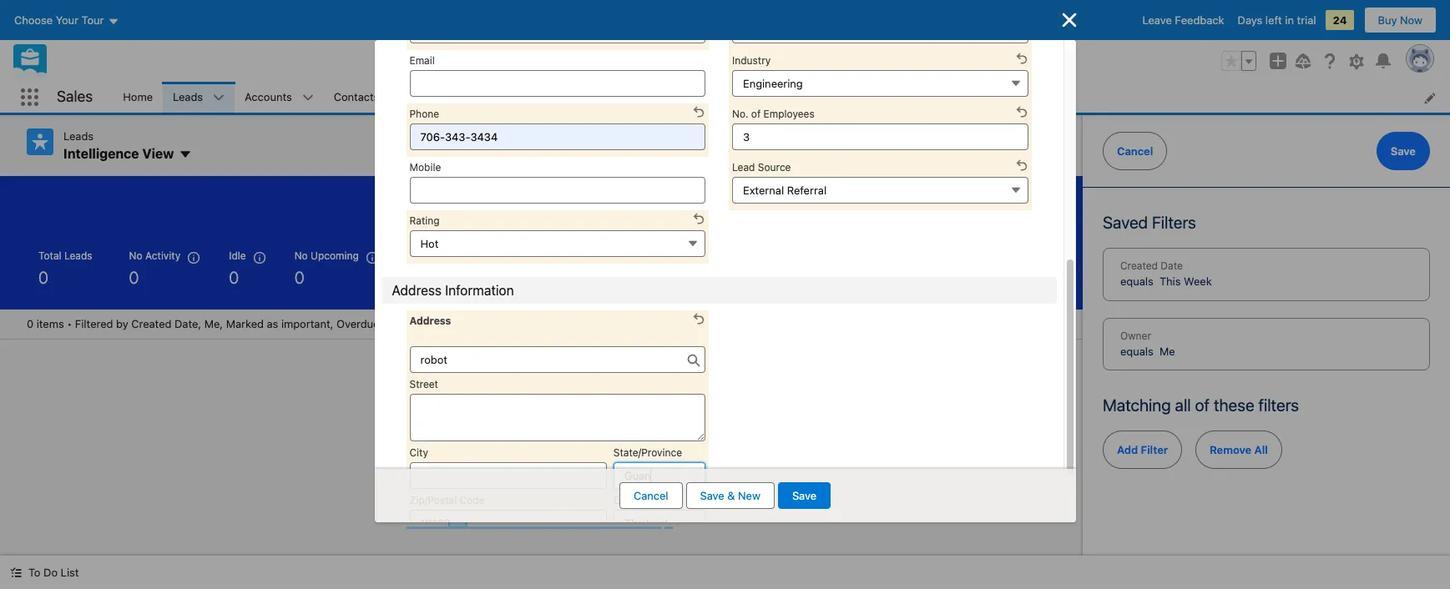 Task type: describe. For each thing, give the bounding box(es) containing it.
filters
[[1152, 213, 1196, 232]]

save & new button
[[686, 483, 775, 509]]

0 horizontal spatial of
[[751, 107, 761, 120]]

quotes link
[[862, 82, 919, 113]]

0 down no upcoming
[[294, 268, 304, 287]]

opportunities link
[[411, 82, 500, 113]]

add filter
[[1117, 443, 1168, 457]]

City text field
[[410, 463, 607, 489]]

0 vertical spatial city
[[390, 317, 411, 331]]

engineering
[[743, 76, 803, 90]]

reports list item
[[781, 82, 862, 113]]

me inside owner equals me
[[1160, 344, 1175, 358]]

reports
[[791, 90, 831, 103]]

saved filters
[[1103, 213, 1196, 232]]

calendar link
[[522, 82, 587, 113]]

feedback
[[1175, 13, 1224, 27]]

zip/postal
[[410, 494, 457, 507]]

equals inside owner equals me
[[1120, 344, 1154, 358]]

this week button
[[769, 190, 863, 216]]

rating
[[410, 214, 440, 227]]

Mobile text field
[[410, 177, 706, 203]]

save for leftmost save button
[[792, 489, 817, 503]]

0 inside total leads 0
[[38, 268, 48, 287]]

matching
[[1103, 396, 1171, 415]]

all
[[1255, 443, 1268, 457]]

address for address information
[[392, 283, 442, 298]]

trial
[[1297, 13, 1316, 27]]

external
[[743, 183, 784, 197]]

dashboards list item
[[679, 82, 781, 113]]

leads inside leads link
[[173, 90, 203, 103]]

due
[[484, 250, 503, 262]]

contacts
[[334, 90, 379, 103]]

accounts
[[245, 90, 292, 103]]

no for no upcoming
[[294, 250, 308, 262]]

to
[[28, 566, 40, 579]]

home link
[[113, 82, 163, 113]]

important,
[[281, 317, 333, 331]]

code
[[460, 494, 485, 507]]

0 inside overdue 0
[[407, 268, 417, 287]]

filtered
[[75, 317, 113, 331]]

created date equals this week
[[1120, 260, 1212, 288]]

sales
[[57, 88, 93, 105]]

no. of employees
[[732, 107, 815, 120]]

created for created
[[725, 196, 763, 209]]

this inside button
[[784, 196, 805, 209]]

total leads 0
[[38, 250, 92, 287]]

today
[[506, 250, 534, 262]]

quotes list item
[[862, 82, 941, 113]]

mobile
[[410, 161, 441, 173]]

view for intelligence view
[[142, 146, 174, 161]]

these
[[1214, 396, 1255, 415]]

referral
[[787, 183, 827, 197]]

industry
[[732, 54, 771, 66]]

24
[[1333, 13, 1347, 27]]

dashboards
[[689, 90, 749, 103]]

zip/postal code
[[410, 494, 485, 507]]

key performance indicators group
[[0, 240, 1083, 310]]

State/Province text field
[[614, 463, 705, 489]]

home
[[123, 90, 153, 103]]

•
[[67, 317, 72, 331]]

created for created date equals this week
[[1120, 260, 1158, 272]]

buy now
[[1378, 13, 1423, 27]]

to do list button
[[0, 556, 89, 589]]

me inside me button
[[922, 196, 937, 209]]

contacts list item
[[324, 82, 411, 113]]

buy
[[1378, 13, 1397, 27]]

&
[[727, 489, 735, 503]]

-
[[382, 317, 388, 331]]

list view
[[997, 134, 1045, 149]]

calendar
[[532, 90, 577, 103]]

save for the topmost save button
[[1391, 144, 1416, 158]]

employees
[[764, 107, 815, 120]]

view for list view
[[1019, 134, 1045, 149]]

as
[[267, 317, 278, 331]]

leads link
[[163, 82, 213, 113]]

0 left the items
[[27, 317, 34, 331]]

now
[[1400, 13, 1423, 27]]

0 items • filtered by created date, me, marked as important, overdue - city
[[27, 317, 411, 331]]

this week
[[784, 196, 834, 209]]

forecasts link
[[609, 82, 679, 113]]

opportunities
[[421, 90, 490, 103]]

0 items • filtered by created date, me, marked as important, overdue - city status
[[27, 317, 411, 331]]

lead view settings image
[[845, 129, 890, 155]]

forecasts
[[619, 90, 669, 103]]

phone
[[410, 107, 439, 120]]

0 down no activity
[[129, 268, 139, 287]]

new button
[[941, 129, 987, 155]]

leave feedback link
[[1143, 13, 1224, 27]]

days left in trial
[[1238, 13, 1316, 27]]

matching all of these filters
[[1103, 396, 1299, 415]]

new inside save & new "button"
[[738, 489, 761, 503]]

this inside created date equals this week
[[1160, 275, 1181, 288]]

remove all
[[1210, 443, 1268, 457]]

address information
[[392, 283, 514, 298]]

add filter button
[[1103, 431, 1182, 469]]

leads inside total leads 0
[[64, 250, 92, 262]]

do
[[43, 566, 58, 579]]

country
[[614, 494, 651, 507]]

no upcoming
[[294, 250, 359, 262]]

left
[[1266, 13, 1282, 27]]

accounts link
[[235, 82, 302, 113]]

Phone text field
[[410, 123, 706, 150]]

address for address
[[410, 314, 451, 327]]

0 down idle
[[229, 268, 239, 287]]

me,
[[204, 317, 223, 331]]

total
[[38, 250, 61, 262]]



Task type: locate. For each thing, give the bounding box(es) containing it.
0 horizontal spatial cancel button
[[619, 483, 683, 509]]

1 vertical spatial save button
[[778, 483, 831, 509]]

Rating button
[[410, 230, 706, 257]]

1 horizontal spatial this
[[1160, 275, 1181, 288]]

0 horizontal spatial new
[[738, 489, 761, 503]]

0 horizontal spatial this
[[784, 196, 805, 209]]

0 vertical spatial leads
[[173, 90, 203, 103]]

0 horizontal spatial cancel
[[634, 489, 668, 503]]

filter
[[1141, 443, 1168, 457]]

1 equals from the top
[[1120, 275, 1154, 288]]

1 horizontal spatial cancel button
[[1103, 132, 1167, 170]]

dashboards link
[[679, 82, 759, 113]]

upcoming up "important,"
[[311, 250, 359, 262]]

quotes
[[872, 90, 909, 103]]

owner left me button
[[870, 196, 901, 209]]

No. of Employees text field
[[732, 123, 1028, 150]]

0 horizontal spatial owner
[[870, 196, 901, 209]]

marked
[[226, 317, 264, 331]]

lead source
[[732, 161, 791, 173]]

save inside "button"
[[700, 489, 724, 503]]

1 horizontal spatial me
[[1160, 344, 1175, 358]]

1 vertical spatial city
[[410, 447, 428, 459]]

1 vertical spatial leads
[[63, 129, 94, 143]]

street
[[410, 378, 438, 391]]

me
[[922, 196, 937, 209], [1160, 344, 1175, 358]]

items
[[36, 317, 64, 331]]

inverse image
[[1059, 10, 1079, 30]]

group
[[1221, 51, 1257, 71], [845, 129, 1056, 155], [976, 190, 1056, 216]]

0 horizontal spatial no
[[129, 250, 142, 262]]

1 horizontal spatial save button
[[1377, 132, 1430, 170]]

1 horizontal spatial cancel
[[1117, 144, 1153, 158]]

new right &
[[738, 489, 761, 503]]

2 no from the left
[[294, 250, 308, 262]]

due today 0
[[484, 250, 534, 287]]

0 horizontal spatial created
[[131, 317, 172, 331]]

address
[[392, 283, 442, 298], [410, 314, 451, 327]]

overdue left -
[[336, 317, 379, 331]]

2 vertical spatial leads
[[64, 250, 92, 262]]

leave
[[1143, 13, 1172, 27]]

0 vertical spatial address
[[392, 283, 442, 298]]

1 vertical spatial new
[[738, 489, 761, 503]]

no right idle
[[294, 250, 308, 262]]

equals inside created date equals this week
[[1120, 275, 1154, 288]]

calendar list item
[[522, 82, 609, 113]]

0 down total
[[38, 268, 48, 287]]

0 vertical spatial created
[[725, 196, 763, 209]]

in
[[1285, 13, 1294, 27]]

upcoming
[[311, 250, 359, 262], [571, 250, 619, 262]]

created inside created date equals this week
[[1120, 260, 1158, 272]]

0 horizontal spatial list
[[61, 566, 79, 579]]

this
[[784, 196, 805, 209], [1160, 275, 1181, 288]]

1 vertical spatial of
[[1195, 396, 1210, 415]]

opportunities list item
[[411, 82, 522, 113]]

intelligence view
[[63, 146, 174, 161]]

0 vertical spatial of
[[751, 107, 761, 120]]

buy now button
[[1364, 7, 1437, 33]]

no
[[129, 250, 142, 262], [294, 250, 308, 262]]

date,
[[175, 317, 201, 331]]

no left activity
[[129, 250, 142, 262]]

cancel button down state/province
[[619, 483, 683, 509]]

1 vertical spatial address
[[410, 314, 451, 327]]

created down lead
[[725, 196, 763, 209]]

address down hot on the top left
[[392, 283, 442, 298]]

lead
[[732, 161, 755, 173]]

0 vertical spatial this
[[784, 196, 805, 209]]

Industry button
[[732, 70, 1028, 96]]

leads right total
[[64, 250, 92, 262]]

0 inside due today 0
[[484, 268, 494, 287]]

1 vertical spatial me
[[1160, 344, 1175, 358]]

remove all button
[[1196, 431, 1282, 469]]

state/province
[[614, 447, 682, 459]]

me down no. of employees text box
[[922, 196, 937, 209]]

0 vertical spatial save button
[[1377, 132, 1430, 170]]

view right new 'button'
[[1019, 134, 1045, 149]]

equals down saved
[[1120, 275, 1154, 288]]

1 horizontal spatial new
[[952, 134, 976, 149]]

0 horizontal spatial upcoming
[[311, 250, 359, 262]]

to do list
[[28, 566, 79, 579]]

view right intelligence
[[142, 146, 174, 161]]

created left date
[[1120, 260, 1158, 272]]

1 horizontal spatial upcoming
[[571, 250, 619, 262]]

saved
[[1103, 213, 1148, 232]]

group down list view button
[[976, 190, 1056, 216]]

0 down due at top left
[[484, 268, 494, 287]]

of right no.
[[751, 107, 761, 120]]

2 horizontal spatial save
[[1391, 144, 1416, 158]]

0 vertical spatial list
[[997, 134, 1016, 149]]

group down days
[[1221, 51, 1257, 71]]

1 upcoming from the left
[[311, 250, 359, 262]]

1 horizontal spatial owner
[[1120, 329, 1151, 342]]

2 equals from the top
[[1120, 344, 1154, 358]]

1 horizontal spatial list
[[997, 134, 1016, 149]]

no activity
[[129, 250, 180, 262]]

new inside new 'button'
[[952, 134, 976, 149]]

1 vertical spatial created
[[1120, 260, 1158, 272]]

2 vertical spatial created
[[131, 317, 172, 331]]

1 horizontal spatial view
[[1019, 134, 1045, 149]]

Lead Source button
[[732, 177, 1028, 203]]

me up "all"
[[1160, 344, 1175, 358]]

1 vertical spatial group
[[845, 129, 1056, 155]]

0 vertical spatial week
[[807, 196, 834, 209]]

days
[[1238, 13, 1263, 27]]

no.
[[732, 107, 748, 120]]

group containing new
[[845, 129, 1056, 155]]

list
[[113, 82, 1450, 113]]

idle
[[229, 250, 246, 262]]

view inside button
[[1019, 134, 1045, 149]]

leads
[[173, 90, 203, 103], [63, 129, 94, 143], [64, 250, 92, 262]]

view
[[1019, 134, 1045, 149], [142, 146, 174, 161]]

0 vertical spatial owner
[[870, 196, 901, 209]]

0 horizontal spatial overdue
[[336, 317, 379, 331]]

equals
[[1120, 275, 1154, 288], [1120, 344, 1154, 358]]

owner down created date equals this week
[[1120, 329, 1151, 342]]

save button
[[1377, 132, 1430, 170], [778, 483, 831, 509]]

0 horizontal spatial save
[[700, 489, 724, 503]]

1 vertical spatial overdue
[[336, 317, 379, 331]]

cancel up saved
[[1117, 144, 1153, 158]]

1 vertical spatial cancel button
[[619, 483, 683, 509]]

0 horizontal spatial me
[[922, 196, 937, 209]]

0 vertical spatial equals
[[1120, 275, 1154, 288]]

1 vertical spatial week
[[1184, 275, 1212, 288]]

of right "all"
[[1195, 396, 1210, 415]]

week inside created date equals this week
[[1184, 275, 1212, 288]]

0 down 'rating'
[[407, 268, 417, 287]]

owner inside owner equals me
[[1120, 329, 1151, 342]]

Email text field
[[410, 70, 706, 96]]

Street text field
[[410, 394, 706, 442]]

1 horizontal spatial created
[[725, 196, 763, 209]]

0 horizontal spatial week
[[807, 196, 834, 209]]

equals up matching
[[1120, 344, 1154, 358]]

group up me button
[[845, 129, 1056, 155]]

date
[[1161, 260, 1183, 272]]

1 horizontal spatial save
[[792, 489, 817, 503]]

None text field
[[410, 16, 706, 43], [732, 16, 1028, 43], [410, 16, 706, 43], [732, 16, 1028, 43]]

0 horizontal spatial save button
[[778, 483, 831, 509]]

filters
[[1259, 396, 1299, 415]]

2 horizontal spatial created
[[1120, 260, 1158, 272]]

hot
[[420, 237, 439, 250]]

save & new
[[700, 489, 761, 503]]

week
[[807, 196, 834, 209], [1184, 275, 1212, 288]]

me button
[[908, 190, 969, 216]]

0 vertical spatial me
[[922, 196, 937, 209]]

1 vertical spatial this
[[1160, 275, 1181, 288]]

cancel down state/province
[[634, 489, 668, 503]]

by
[[116, 317, 128, 331]]

1 vertical spatial equals
[[1120, 344, 1154, 358]]

0
[[38, 268, 48, 287], [129, 268, 139, 287], [229, 268, 239, 287], [294, 268, 304, 287], [407, 268, 417, 287], [484, 268, 494, 287], [571, 268, 581, 287], [27, 317, 34, 331]]

created right by
[[131, 317, 172, 331]]

1 vertical spatial cancel
[[634, 489, 668, 503]]

reports link
[[781, 82, 841, 113]]

activity
[[145, 250, 180, 262]]

external referral
[[743, 183, 827, 197]]

owner for owner equals me
[[1120, 329, 1151, 342]]

list view button
[[986, 129, 1056, 155]]

of
[[751, 107, 761, 120], [1195, 396, 1210, 415]]

add
[[1117, 443, 1138, 457]]

overdue inside key performance indicators group
[[407, 250, 447, 262]]

information
[[445, 283, 514, 298]]

contacts link
[[324, 82, 389, 113]]

1 vertical spatial list
[[61, 566, 79, 579]]

1 no from the left
[[129, 250, 142, 262]]

no for no activity
[[129, 250, 142, 262]]

upcoming right today
[[571, 250, 619, 262]]

list containing home
[[113, 82, 1450, 113]]

leads up intelligence
[[63, 129, 94, 143]]

0 vertical spatial new
[[952, 134, 976, 149]]

week inside button
[[807, 196, 834, 209]]

list
[[997, 134, 1016, 149], [61, 566, 79, 579]]

created
[[725, 196, 763, 209], [1120, 260, 1158, 272], [131, 317, 172, 331]]

1 horizontal spatial of
[[1195, 396, 1210, 415]]

0 vertical spatial group
[[1221, 51, 1257, 71]]

remove
[[1210, 443, 1252, 457]]

new left list view
[[952, 134, 976, 149]]

1 vertical spatial owner
[[1120, 329, 1151, 342]]

save for save & new
[[700, 489, 724, 503]]

email
[[410, 54, 435, 66]]

2 vertical spatial group
[[976, 190, 1056, 216]]

owner equals me
[[1120, 329, 1175, 358]]

all
[[1175, 396, 1191, 415]]

leads right home
[[173, 90, 203, 103]]

leads list item
[[163, 82, 235, 113]]

Search Address text field
[[410, 346, 706, 373]]

1 horizontal spatial week
[[1184, 275, 1212, 288]]

0 vertical spatial cancel
[[1117, 144, 1153, 158]]

1 horizontal spatial overdue
[[407, 250, 447, 262]]

list right new 'button'
[[997, 134, 1016, 149]]

city up zip/postal on the left bottom
[[410, 447, 428, 459]]

1 horizontal spatial no
[[294, 250, 308, 262]]

0 vertical spatial overdue
[[407, 250, 447, 262]]

source
[[758, 161, 791, 173]]

accounts list item
[[235, 82, 324, 113]]

city right -
[[390, 317, 411, 331]]

overdue down 'rating'
[[407, 250, 447, 262]]

overdue 0
[[407, 250, 447, 287]]

list right do
[[61, 566, 79, 579]]

text default image
[[10, 567, 22, 579]]

owner for owner
[[870, 196, 901, 209]]

owner
[[870, 196, 901, 209], [1120, 329, 1151, 342]]

0 down rating, hot button
[[571, 268, 581, 287]]

new
[[952, 134, 976, 149], [738, 489, 761, 503]]

0 vertical spatial cancel button
[[1103, 132, 1167, 170]]

0 horizontal spatial view
[[142, 146, 174, 161]]

cancel button up saved
[[1103, 132, 1167, 170]]

cancel button
[[1103, 132, 1167, 170], [619, 483, 683, 509]]

leave feedback
[[1143, 13, 1224, 27]]

address down address information
[[410, 314, 451, 327]]

2 upcoming from the left
[[571, 250, 619, 262]]



Task type: vqa. For each thing, say whether or not it's contained in the screenshot.
"to" in the Add to Records button
no



